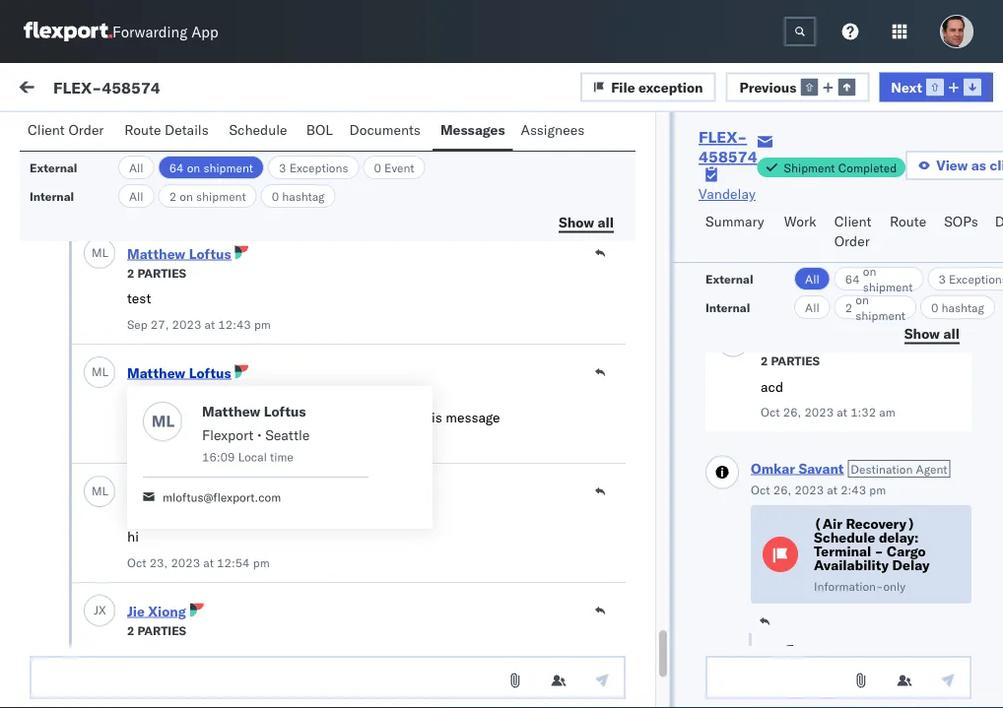 Task type: vqa. For each thing, say whether or not it's contained in the screenshot.
EST, associated with 9,
no



Task type: describe. For each thing, give the bounding box(es) containing it.
omkar savant down @hiahiahia
[[96, 212, 183, 230]]

m l for hi
[[92, 484, 108, 499]]

route details
[[124, 121, 209, 138]]

test inside @matthew loftus @jie xiong test oct 24, 2023 at 2:32 pm
[[324, 648, 348, 665]]

on for all button over flex- 1366815
[[856, 292, 869, 307]]

import work button
[[138, 63, 231, 116]]

work inside "import work" button
[[191, 81, 224, 98]]

0 horizontal spatial a
[[103, 631, 111, 648]]

i am filing a commendation report to improve your morale!
[[59, 246, 286, 283]]

3 exceptions for all button underneath jason-
[[279, 160, 348, 175]]

forwarding app
[[112, 22, 218, 41]]

@hiahiahia
[[127, 171, 196, 188]]

filing
[[89, 246, 121, 264]]

oct 11, 2023 at 2:51 pm
[[127, 437, 262, 451]]

hi
[[127, 529, 139, 546]]

@hiahiahia again (edited)  jul 12, 2023 at 6:56 pm
[[127, 171, 310, 213]]

2 down jason-
[[127, 147, 134, 162]]

message
[[446, 410, 500, 427]]

my work
[[20, 76, 107, 103]]

1 horizontal spatial client order button
[[827, 204, 882, 262]]

parties for @jie
[[137, 624, 186, 639]]

vandelay link
[[699, 184, 756, 204]]

pm inside hi oct 23, 2023 at 12:54 pm
[[253, 556, 270, 571]]

order for top client order button
[[68, 121, 104, 138]]

morale!
[[143, 266, 190, 283]]

1 horizontal spatial 3
[[939, 272, 946, 286]]

2023 inside @hiahiahia again (edited)  jul 12, 2023 at 6:56 pm
[[219, 198, 248, 213]]

12,
[[197, 198, 215, 213]]

2 inside 2 parties acd oct 26, 2023 at 1:32 am
[[761, 354, 768, 369]]

omkar up floats
[[96, 331, 137, 348]]

m l left floats
[[92, 365, 108, 380]]

matthew loftus button for hi
[[127, 484, 231, 501]]

work button
[[776, 204, 827, 262]]

64 on shipment for all button under "1854269"
[[845, 264, 913, 294]]

message for message list
[[229, 125, 287, 142]]

all down "1854269"
[[805, 272, 820, 286]]

shipment
[[784, 160, 835, 175]]

on for all button under "1854269"
[[863, 264, 877, 278]]

2 down floats
[[127, 385, 134, 400]]

0 for all button under "1854269"
[[931, 300, 939, 315]]

0 hashtag for all button left of jul
[[272, 189, 325, 204]]

resize handle column header for time
[[524, 165, 548, 709]]

destination inside omkar savant destination agent oct 26, 2023 at 2:43 pm
[[851, 462, 913, 477]]

- for oct 26, 2023, 3:30 pm pdt
[[557, 346, 565, 364]]

schedule inside schedule button
[[229, 121, 287, 138]]

my
[[20, 76, 51, 103]]

i
[[59, 246, 63, 264]]

2 parties button up the acd
[[761, 352, 820, 369]]

jie xiong
[[127, 603, 186, 620]]

0 vertical spatial 0
[[374, 160, 381, 175]]

2023 inside hi oct 23, 2023 at 12:54 pm
[[171, 556, 200, 571]]

your inside "i am filing a commendation report to improve your morale!"
[[112, 266, 139, 283]]

flex- 1366815
[[771, 346, 872, 364]]

test
[[173, 126, 200, 143]]

2 on shipment for all button left of jul
[[169, 189, 246, 204]]

0 horizontal spatial show
[[559, 213, 594, 231]]

oct inside @matthew loftus @jie xiong test oct 24, 2023 at 2:32 pm
[[127, 675, 146, 690]]

zhao
[[204, 126, 236, 143]]

show all for all button left of jul
[[559, 213, 614, 231]]

2 inside 2 on shipment
[[845, 300, 853, 315]]

a inside "i am filing a commendation report to improve your morale!"
[[124, 246, 132, 264]]

1 vertical spatial omkar savant button
[[12, 666, 977, 709]]

this is a great deal and contract established, we will create a lucrative partnership.
[[59, 631, 291, 687]]

omkar up 'filing'
[[96, 212, 137, 230]]

@jie xiong button
[[246, 648, 317, 665]]

at inside 2 parties acd oct 26, 2023 at 1:32 am
[[837, 405, 848, 420]]

2 up hi
[[127, 505, 134, 519]]

shipment for all button underneath jason-
[[203, 160, 253, 175]]

(edited)
[[127, 198, 176, 213]]

message list
[[229, 125, 314, 142]]

parties for 23,
[[137, 505, 186, 519]]

matthew loftus for hi
[[127, 484, 231, 501]]

0 hashtag for all button over flex- 1366815
[[931, 300, 984, 315]]

exception: warehouse
[[63, 591, 210, 609]]

26, inside 2 parties acd oct 26, 2023 at 1:32 am
[[783, 405, 802, 420]]

am inside 2 parties acd oct 26, 2023 at 1:32 am
[[879, 405, 896, 420]]

exception: unknown customs hold type
[[59, 463, 294, 500]]

1:32
[[851, 405, 876, 420]]

omkar savant down hi
[[96, 557, 183, 575]]

file
[[611, 78, 635, 95]]

file exception
[[611, 78, 703, 95]]

1 vertical spatial show
[[905, 325, 940, 342]]

0 vertical spatial flex- 458574
[[699, 127, 758, 167]]

omkar down hi
[[96, 557, 137, 575]]

m l for matthew
[[152, 411, 175, 431]]

documents
[[349, 121, 421, 138]]

show all for all button over flex- 1366815
[[905, 325, 960, 342]]

2023 inside omkar savant destination agent oct 26, 2023 at 2:43 pm
[[795, 482, 824, 497]]

pm inside test sep 27, 2023 at 12:43 pm
[[254, 317, 271, 332]]

2 parties button down floats
[[127, 383, 186, 401]]

2 left jul
[[169, 189, 177, 204]]

view as cli
[[937, 157, 1003, 174]]

thread,
[[272, 410, 317, 427]]

2 parties button for 23,
[[127, 503, 186, 520]]

destination inside jason-test zhao destination agent
[[243, 127, 305, 142]]

loftus inside matthew loftus flexport • seattle 16:09 local time
[[264, 403, 306, 420]]

sops
[[944, 213, 978, 230]]

as
[[972, 157, 987, 174]]

hi oct 23, 2023 at 12:54 pm
[[127, 529, 270, 571]]

(air recovery) schedule delay: terminal - cargo availability delay information-only
[[814, 515, 930, 594]]

2 matthew loftus from the top
[[127, 365, 231, 382]]

oct right time
[[342, 465, 365, 482]]

all up flex- 1366815
[[805, 300, 820, 315]]

internal (0) button
[[124, 116, 221, 155]]

0 vertical spatial 458574
[[102, 77, 160, 97]]

client for right client order button
[[835, 213, 872, 230]]

12:43
[[218, 317, 251, 332]]

x
[[99, 604, 106, 618]]

oct inside hi oct 23, 2023 at 12:54 pm
[[127, 556, 146, 571]]

2023 right the 11,
[[171, 437, 200, 451]]

type
[[59, 483, 90, 500]]

0 for all button underneath jason-
[[272, 189, 279, 204]]

delay
[[893, 557, 930, 574]]

2 left morale!
[[127, 266, 134, 281]]

matthew loftus button for test
[[127, 245, 231, 263]]

message list button
[[221, 116, 322, 155]]

local
[[238, 450, 267, 465]]

jason-test zhao button
[[127, 126, 236, 143]]

m l for test
[[92, 246, 108, 261]]

2:51
[[217, 437, 243, 451]]

recovery)
[[846, 515, 915, 533]]

on for all button underneath jason-
[[187, 160, 200, 175]]

oct left 3:30
[[342, 346, 365, 364]]

3:30
[[435, 346, 465, 364]]

resize handle column header for message
[[310, 165, 333, 709]]

flexport
[[202, 427, 254, 444]]

exceptions for all button underneath jason-
[[289, 160, 348, 175]]

0 vertical spatial 3
[[279, 160, 286, 175]]

assignees button
[[513, 112, 596, 151]]

2 parties acd oct 26, 2023 at 1:32 am
[[761, 354, 896, 420]]

shipment for all button under "1854269"
[[863, 279, 913, 294]]

bol
[[306, 121, 333, 138]]

flex- inside flex- 458574
[[699, 127, 747, 147]]

show all button for all button over flex- 1366815
[[893, 319, 972, 349]]

parties down whatever floats your boat! waka waka!
[[137, 385, 186, 400]]

savant inside omkar savant destination agent oct 26, 2023 at 2:43 pm
[[799, 460, 844, 477]]

will
[[216, 651, 238, 668]]

oct 26, 2023, 2:46 pm pdt
[[342, 465, 519, 482]]

event
[[384, 160, 414, 175]]

flex- for 458574
[[771, 593, 813, 610]]

j z
[[94, 127, 106, 141]]

work for my
[[56, 76, 107, 103]]

2 parties for test
[[127, 266, 186, 281]]

@matthew
[[127, 648, 197, 665]]

oct down time
[[342, 238, 365, 255]]

order for right client order button
[[835, 233, 870, 250]]

exception: for exception: unknown customs hold type
[[63, 463, 132, 480]]

matthew for oct 11, 2023 at 2:51 pm
[[127, 365, 186, 382]]

all for all button left of jul
[[598, 213, 614, 231]]

l left floats
[[102, 365, 108, 380]]

j for jie xiong
[[94, 604, 99, 618]]

1 horizontal spatial flex- 458574
[[771, 593, 864, 610]]

this should resolve the thread,
[[127, 410, 317, 427]]

@jie
[[246, 648, 275, 665]]

we
[[195, 651, 213, 668]]

import
[[146, 81, 188, 98]]

omkar left 24,
[[96, 685, 137, 703]]

all down jason-
[[129, 160, 144, 175]]

pm inside omkar savant destination agent oct 26, 2023 at 2:43 pm
[[870, 482, 886, 497]]

shipment for all button left of jul
[[196, 189, 246, 204]]

23,
[[149, 556, 168, 571]]

l for matthew
[[166, 411, 175, 431]]

exception: for exception: warehouse
[[63, 591, 132, 609]]

documents button
[[342, 112, 433, 151]]

pm for 4:00
[[469, 238, 490, 255]]

internal for all button under "1854269"
[[706, 300, 750, 315]]

loftus for oct 23, 2023 at 12:54 pm
[[189, 484, 231, 501]]

next
[[891, 78, 923, 95]]

flex- 2271801
[[771, 465, 872, 482]]

resolve
[[200, 410, 245, 427]]

1 horizontal spatial 458574
[[699, 147, 758, 167]]

next button
[[879, 72, 994, 102]]

oct inside omkar savant destination agent oct 26, 2023 at 2:43 pm
[[751, 482, 770, 497]]

exception
[[639, 78, 703, 95]]

0 event
[[374, 160, 414, 175]]

omkar left the 11,
[[96, 429, 137, 446]]

oct left the 11,
[[127, 437, 146, 451]]

matthew loftus flexport • seattle 16:09 local time
[[202, 403, 310, 465]]

schedule inside (air recovery) schedule delay: terminal - cargo availability delay information-only
[[814, 529, 876, 547]]

omkar savant down established,
[[96, 685, 183, 703]]

parties for (edited)
[[137, 147, 186, 162]]

2 vertical spatial 458574
[[813, 593, 864, 610]]

64 on shipment for all button underneath jason-
[[169, 160, 253, 175]]

availability
[[814, 557, 889, 574]]

message for message
[[61, 171, 108, 186]]

all for all button over flex- 1366815
[[944, 325, 960, 342]]

at inside omkar savant destination agent oct 26, 2023 at 2:43 pm
[[827, 482, 838, 497]]

all down @hiahiahia
[[129, 189, 144, 204]]

at inside test sep 27, 2023 at 12:43 pm
[[204, 317, 215, 332]]

to
[[273, 246, 286, 264]]

forwarding
[[112, 22, 188, 41]]

work for related
[[816, 171, 842, 186]]

vandelay
[[699, 185, 756, 203]]

time
[[270, 450, 294, 465]]

app
[[191, 22, 218, 41]]

0 vertical spatial xiong
[[148, 603, 186, 620]]

parties for 27,
[[137, 266, 186, 281]]

time
[[343, 171, 369, 186]]

flex- for 2271801
[[771, 465, 813, 482]]



Task type: locate. For each thing, give the bounding box(es) containing it.
matthew loftus button up should
[[127, 365, 231, 382]]

view as cli button
[[906, 151, 1003, 180]]

at inside @hiahiahia again (edited)  jul 12, 2023 at 6:56 pm
[[251, 198, 262, 213]]

matthew for sep 27, 2023 at 12:43 pm
[[127, 245, 186, 263]]

2 2023, from the top
[[393, 346, 432, 364]]

m l up the 11,
[[152, 411, 175, 431]]

3 2 parties from the top
[[127, 385, 186, 400]]

1 vertical spatial agent
[[916, 462, 948, 477]]

1 pdt from the top
[[493, 238, 519, 255]]

omkar savant up assignees button
[[573, 82, 653, 97]]

flex-458574
[[53, 77, 160, 97]]

26,
[[368, 238, 390, 255], [368, 346, 390, 364], [783, 405, 802, 420], [368, 465, 390, 482], [773, 482, 792, 497]]

26, for oct 26, 2023, 3:30 pm pdt
[[368, 346, 390, 364]]

order inside "client order"
[[835, 233, 870, 250]]

2023, for 3:30
[[393, 346, 432, 364]]

exception:
[[63, 463, 132, 480], [63, 591, 132, 609]]

xiong
[[148, 603, 186, 620], [279, 648, 317, 665]]

loftus for sep 27, 2023 at 12:43 pm
[[189, 245, 231, 263]]

agent inside jason-test zhao destination agent
[[309, 127, 340, 142]]

27,
[[151, 317, 169, 332]]

this for this should resolve the thread,
[[127, 410, 151, 427]]

pm
[[469, 238, 490, 255], [469, 346, 490, 364], [469, 465, 490, 482]]

parties down commendation
[[137, 266, 186, 281]]

hashtag for all button over flex- 1366815
[[942, 300, 984, 315]]

omkar savant down should
[[96, 429, 183, 446]]

0 horizontal spatial all
[[598, 213, 614, 231]]

0 horizontal spatial client order
[[28, 121, 104, 138]]

1 exception: from the top
[[63, 463, 132, 480]]

0 vertical spatial 64 on shipment
[[169, 160, 253, 175]]

2 2 parties from the top
[[127, 266, 186, 281]]

0 horizontal spatial am
[[67, 246, 86, 264]]

resize handle column header
[[310, 165, 333, 709], [524, 165, 548, 709], [739, 165, 762, 709], [953, 165, 977, 709]]

64 on shipment down "1854269"
[[845, 264, 913, 294]]

2 down jie
[[127, 624, 134, 639]]

3 matthew loftus button from the top
[[127, 484, 231, 501]]

cli
[[990, 157, 1003, 174]]

4:00
[[435, 238, 465, 255]]

all button up flex- 1366815
[[794, 296, 831, 319]]

0 horizontal spatial client
[[28, 121, 65, 138]]

1 matthew loftus from the top
[[127, 245, 231, 263]]

flex- 458574 up vandelay
[[699, 127, 758, 167]]

route for route details
[[124, 121, 161, 138]]

1 vertical spatial am
[[879, 405, 896, 420]]

2 pm from the top
[[469, 346, 490, 364]]

1 vertical spatial flex- 458574
[[771, 593, 864, 610]]

again
[[200, 171, 233, 188]]

client order button
[[20, 112, 117, 151], [827, 204, 882, 262]]

exceptions down bol button
[[289, 160, 348, 175]]

am right the i
[[67, 246, 86, 264]]

flex-
[[53, 77, 102, 97], [699, 127, 747, 147], [771, 346, 813, 364], [771, 465, 813, 482], [771, 593, 813, 610]]

26, down the acd
[[783, 405, 802, 420]]

previous
[[740, 78, 797, 95]]

0 hashtag up to
[[272, 189, 325, 204]]

shipment completed
[[784, 160, 897, 175]]

whatever
[[59, 365, 118, 382]]

message inside "message list" button
[[229, 125, 287, 142]]

work
[[56, 76, 107, 103], [816, 171, 842, 186]]

2023, left 2:46
[[393, 465, 432, 482]]

1 vertical spatial 0
[[272, 189, 279, 204]]

2 horizontal spatial 0
[[931, 300, 939, 315]]

client up "1854269"
[[835, 213, 872, 230]]

pm right 12:54
[[253, 556, 270, 571]]

pdt right 3:30
[[493, 346, 519, 364]]

1 vertical spatial 2 on shipment
[[845, 292, 906, 323]]

work down related
[[784, 213, 817, 230]]

2 on shipment for all button over flex- 1366815
[[845, 292, 906, 323]]

2 pdt from the top
[[493, 346, 519, 364]]

2023, for 4:00
[[393, 238, 432, 255]]

the
[[248, 410, 269, 427]]

j x
[[94, 604, 106, 618]]

0 horizontal spatial xiong
[[148, 603, 186, 620]]

26, left 3:30
[[368, 346, 390, 364]]

1 horizontal spatial hashtag
[[942, 300, 984, 315]]

shipment up 1366815
[[856, 308, 906, 323]]

24,
[[149, 675, 168, 690]]

1 vertical spatial client order button
[[827, 204, 882, 262]]

0 vertical spatial test
[[127, 290, 151, 308]]

1 horizontal spatial message
[[229, 125, 287, 142]]

3 down "message list" button
[[279, 160, 286, 175]]

exception: inside "exception: unknown customs hold type"
[[63, 463, 132, 480]]

3 exceptions down list
[[279, 160, 348, 175]]

2 parties down floats
[[127, 385, 186, 400]]

pm right 2:32
[[246, 675, 262, 690]]

client down my at the left top of the page
[[28, 121, 65, 138]]

oct left the "2:43"
[[751, 482, 770, 497]]

1 vertical spatial work
[[784, 213, 817, 230]]

client
[[28, 121, 65, 138], [835, 213, 872, 230]]

completed
[[838, 160, 897, 175]]

2 on shipment
[[169, 189, 246, 204], [845, 292, 906, 323]]

pm inside @hiahiahia again (edited)  jul 12, 2023 at 6:56 pm
[[293, 198, 310, 213]]

0 vertical spatial external
[[32, 125, 83, 142]]

1 vertical spatial all
[[944, 325, 960, 342]]

all button down jason-
[[118, 156, 154, 179]]

0 vertical spatial 3 exceptions
[[279, 160, 348, 175]]

messages
[[440, 121, 505, 138]]

omkar inside omkar savant destination agent oct 26, 2023 at 2:43 pm
[[751, 460, 795, 477]]

pdt right 2:46
[[493, 465, 519, 482]]

sops button
[[937, 204, 987, 262]]

matthew loftus up morale!
[[127, 245, 231, 263]]

loftus down customs
[[189, 484, 231, 501]]

matthew loftus down unknown
[[127, 484, 231, 501]]

pdt right 4:00
[[493, 238, 519, 255]]

0 vertical spatial 64
[[169, 160, 184, 175]]

pdt for oct 26, 2023, 4:00 pm pdt
[[493, 238, 519, 255]]

1 vertical spatial 3
[[939, 272, 946, 286]]

1 horizontal spatial am
[[879, 405, 896, 420]]

this message
[[419, 410, 500, 427]]

2271801
[[813, 465, 872, 482]]

pdt for oct 26, 2023, 3:30 pm pdt
[[493, 346, 519, 364]]

3 pm from the top
[[469, 465, 490, 482]]

bol button
[[298, 112, 342, 151]]

1 horizontal spatial your
[[161, 365, 188, 382]]

1 vertical spatial route
[[890, 213, 927, 230]]

1 horizontal spatial route
[[890, 213, 927, 230]]

•
[[257, 427, 262, 444]]

64 for all button under "1854269"
[[845, 272, 860, 286]]

1 2 parties from the top
[[127, 147, 186, 162]]

oct 26, 2023, 3:30 pm pdt
[[342, 346, 519, 364]]

am inside "i am filing a commendation report to improve your morale!"
[[67, 246, 86, 264]]

matthew up morale!
[[127, 245, 186, 263]]

1 vertical spatial show all button
[[893, 319, 972, 349]]

l for test
[[102, 246, 108, 261]]

2 parties button down jason-
[[127, 145, 186, 162]]

at
[[251, 198, 262, 213], [204, 317, 215, 332], [837, 405, 848, 420], [203, 437, 214, 451], [827, 482, 838, 497], [203, 556, 214, 571], [203, 675, 214, 690]]

6:56
[[265, 198, 290, 213]]

3 2023, from the top
[[393, 465, 432, 482]]

loftus
[[189, 245, 231, 263], [189, 365, 231, 382], [264, 403, 306, 420], [189, 484, 231, 501], [201, 648, 243, 665]]

5 2 parties from the top
[[127, 624, 186, 639]]

previous button
[[726, 72, 870, 102]]

0 horizontal spatial 0 hashtag
[[272, 189, 325, 204]]

jason-
[[127, 126, 173, 143]]

test up the sep
[[127, 290, 151, 308]]

1 vertical spatial test
[[324, 648, 348, 665]]

oct 26, 2023, 4:00 pm pdt
[[342, 238, 519, 255]]

internal inside button
[[132, 125, 180, 142]]

2 parties for hi
[[127, 505, 186, 519]]

exceptions for all button under "1854269"
[[949, 272, 1003, 286]]

at left 2:51
[[203, 437, 214, 451]]

pm right 3:30
[[469, 346, 490, 364]]

j for jason-test zhao
[[94, 127, 99, 141]]

0
[[374, 160, 381, 175], [272, 189, 279, 204], [931, 300, 939, 315]]

matthew loftus for test
[[127, 245, 231, 263]]

pm for 2:46
[[469, 465, 490, 482]]

loftus for oct 11, 2023 at 2:51 pm
[[189, 365, 231, 382]]

show all button
[[547, 208, 626, 238], [893, 319, 972, 349]]

jie xiong button
[[127, 603, 186, 620]]

0 horizontal spatial show all
[[559, 213, 614, 231]]

hashtag for all button left of jul
[[282, 189, 325, 204]]

1366815
[[813, 346, 872, 364]]

1 horizontal spatial 0 hashtag
[[931, 300, 984, 315]]

2 vertical spatial matthew loftus button
[[127, 484, 231, 501]]

3 exceptions for all button under "1854269"
[[939, 272, 1003, 286]]

1 2023, from the top
[[393, 238, 432, 255]]

m
[[92, 246, 102, 261], [92, 365, 102, 380], [152, 411, 166, 431], [92, 484, 102, 499]]

1 this from the left
[[127, 410, 151, 427]]

this left message
[[419, 410, 442, 427]]

2 vertical spatial a
[[284, 651, 291, 668]]

0 horizontal spatial 64
[[169, 160, 184, 175]]

2 exception: from the top
[[63, 591, 132, 609]]

pm for 3:30
[[469, 346, 490, 364]]

your
[[112, 266, 139, 283], [161, 365, 188, 382]]

3 pdt from the top
[[493, 465, 519, 482]]

all button left jul
[[118, 184, 154, 208]]

0 vertical spatial client order
[[28, 121, 104, 138]]

None text field
[[30, 656, 626, 700]]

parties inside 2 parties acd oct 26, 2023 at 1:32 am
[[771, 354, 820, 369]]

1 horizontal spatial 3 exceptions
[[939, 272, 1003, 286]]

0 vertical spatial 2023,
[[393, 238, 432, 255]]

hashtag down list
[[282, 189, 325, 204]]

2 up the acd
[[761, 354, 768, 369]]

your down 'filing'
[[112, 266, 139, 283]]

2023 inside 2 parties acd oct 26, 2023 at 1:32 am
[[805, 405, 834, 420]]

waka
[[227, 365, 262, 382]]

import work
[[146, 81, 224, 98]]

0 vertical spatial matthew loftus button
[[127, 245, 231, 263]]

0 horizontal spatial test
[[127, 290, 151, 308]]

xiong inside @matthew loftus @jie xiong test oct 24, 2023 at 2:32 pm
[[279, 648, 317, 665]]

0 horizontal spatial this
[[127, 410, 151, 427]]

None text field
[[785, 17, 816, 46], [706, 656, 972, 700], [785, 17, 816, 46], [706, 656, 972, 700]]

1 vertical spatial 2023,
[[393, 346, 432, 364]]

1 horizontal spatial all
[[944, 325, 960, 342]]

26, for oct 26, 2023, 4:00 pm pdt
[[368, 238, 390, 255]]

resize handle column header for related work item/shipment
[[953, 165, 977, 709]]

- for oct 26, 2023, 4:00 pm pdt
[[557, 238, 565, 255]]

m l up "improve"
[[92, 246, 108, 261]]

j
[[94, 127, 99, 141], [94, 604, 99, 618]]

external for all button under "1854269"
[[706, 272, 754, 286]]

should
[[154, 410, 197, 427]]

1 vertical spatial exceptions
[[949, 272, 1003, 286]]

shipment for all button over flex- 1366815
[[856, 308, 906, 323]]

customs
[[201, 463, 259, 480]]

cargo
[[887, 543, 926, 560]]

external for all button underneath jason-
[[30, 160, 77, 175]]

2 parties down jason-
[[127, 147, 186, 162]]

0 horizontal spatial flex- 458574
[[699, 127, 758, 167]]

1 vertical spatial matthew loftus button
[[127, 365, 231, 382]]

26, inside omkar savant destination agent oct 26, 2023 at 2:43 pm
[[773, 482, 792, 497]]

at left 1:32 on the right
[[837, 405, 848, 420]]

2 parties button for (edited)
[[127, 145, 186, 162]]

2 parties button up hi
[[127, 503, 186, 520]]

external down external (1) button
[[30, 160, 77, 175]]

route details button
[[117, 112, 221, 151]]

0 vertical spatial am
[[67, 246, 86, 264]]

on inside 64 on shipment
[[863, 264, 877, 278]]

and
[[180, 631, 204, 648]]

64 inside 64 on shipment
[[845, 272, 860, 286]]

(air
[[814, 515, 843, 533]]

at inside @matthew loftus @jie xiong test oct 24, 2023 at 2:32 pm
[[203, 675, 214, 690]]

pm
[[293, 198, 310, 213], [254, 317, 271, 332], [246, 437, 262, 451], [870, 482, 886, 497], [253, 556, 270, 571], [246, 675, 262, 690]]

a right 'filing'
[[124, 246, 132, 264]]

0 vertical spatial order
[[68, 121, 104, 138]]

oct
[[342, 238, 365, 255], [342, 346, 365, 364], [761, 405, 780, 420], [127, 437, 146, 451], [342, 465, 365, 482], [751, 482, 770, 497], [127, 556, 146, 571], [127, 675, 146, 690]]

l
[[102, 246, 108, 261], [102, 365, 108, 380], [166, 411, 175, 431], [102, 484, 108, 499]]

at left 12:43
[[204, 317, 215, 332]]

pm right 2:46
[[469, 465, 490, 482]]

pm right the "2:43"
[[870, 482, 886, 497]]

jie
[[127, 603, 145, 620]]

0 horizontal spatial 64 on shipment
[[169, 160, 253, 175]]

route inside button
[[124, 121, 161, 138]]

26, for oct 26, 2023, 2:46 pm pdt
[[368, 465, 390, 482]]

lucrative
[[59, 670, 113, 687]]

matthew loftus button down unknown
[[127, 484, 231, 501]]

work inside work button
[[784, 213, 817, 230]]

at left "6:56"
[[251, 198, 262, 213]]

parties up the acd
[[771, 354, 820, 369]]

2 resize handle column header from the left
[[524, 165, 548, 709]]

m for matthew
[[152, 411, 166, 431]]

loftus inside @matthew loftus @jie xiong test oct 24, 2023 at 2:32 pm
[[201, 648, 243, 665]]

3 matthew loftus from the top
[[127, 484, 231, 501]]

2 horizontal spatial a
[[284, 651, 291, 668]]

2 parties for @hiahiahia
[[127, 147, 186, 162]]

2023 inside @matthew loftus @jie xiong test oct 24, 2023 at 2:32 pm
[[171, 675, 200, 690]]

1 vertical spatial a
[[103, 631, 111, 648]]

2023 inside test sep 27, 2023 at 12:43 pm
[[172, 317, 201, 332]]

11,
[[149, 437, 168, 451]]

2023 right 27,
[[172, 317, 201, 332]]

2 parties button for 27,
[[127, 264, 186, 281]]

external inside external (1) button
[[32, 125, 83, 142]]

m for test
[[92, 246, 102, 261]]

2 vertical spatial pm
[[469, 465, 490, 482]]

- for oct 26, 2023, 2:46 pm pdt
[[557, 465, 565, 482]]

0 horizontal spatial 2 on shipment
[[169, 189, 246, 204]]

1 vertical spatial j
[[94, 604, 99, 618]]

2 vertical spatial 0
[[931, 300, 939, 315]]

1 horizontal spatial exceptions
[[949, 272, 1003, 286]]

omkar savant
[[573, 82, 653, 97], [96, 212, 183, 230], [96, 331, 183, 348], [96, 429, 183, 446], [96, 557, 183, 575], [96, 685, 183, 703]]

m for hi
[[92, 484, 102, 499]]

0 horizontal spatial exceptions
[[289, 160, 348, 175]]

0 horizontal spatial destination
[[243, 127, 305, 142]]

report
[[232, 246, 270, 264]]

matthew loftus button
[[127, 245, 231, 263], [127, 365, 231, 382], [127, 484, 231, 501]]

details
[[165, 121, 209, 138]]

at inside hi oct 23, 2023 at 12:54 pm
[[203, 556, 214, 571]]

0 horizontal spatial work
[[56, 76, 107, 103]]

2 parties button for @jie
[[127, 622, 186, 639]]

matthew for oct 23, 2023 at 12:54 pm
[[127, 484, 186, 501]]

0 vertical spatial destination
[[243, 127, 305, 142]]

seattle
[[265, 427, 310, 444]]

savant inside button
[[141, 685, 183, 703]]

all
[[598, 213, 614, 231], [944, 325, 960, 342]]

work right related
[[816, 171, 842, 186]]

on
[[187, 160, 200, 175], [180, 189, 193, 204], [863, 264, 877, 278], [856, 292, 869, 307]]

1 horizontal spatial destination
[[851, 462, 913, 477]]

l for hi
[[102, 484, 108, 499]]

internal for all button underneath jason-
[[30, 189, 74, 204]]

1 horizontal spatial show all
[[905, 325, 960, 342]]

0 vertical spatial matthew loftus
[[127, 245, 231, 263]]

64 for all button underneath jason-
[[169, 160, 184, 175]]

2 this from the left
[[419, 410, 442, 427]]

0 vertical spatial client order button
[[20, 112, 117, 151]]

view
[[937, 157, 968, 174]]

test inside test sep 27, 2023 at 12:43 pm
[[127, 290, 151, 308]]

external down summary button
[[706, 272, 754, 286]]

0 vertical spatial exceptions
[[289, 160, 348, 175]]

matthew loftus button up morale!
[[127, 245, 231, 263]]

route inside 'button'
[[890, 213, 927, 230]]

omkar savant up floats
[[96, 331, 183, 348]]

4 2 parties from the top
[[127, 505, 186, 519]]

m right type
[[92, 484, 102, 499]]

26, down flex- 2271801
[[773, 482, 792, 497]]

0 vertical spatial pdt
[[493, 238, 519, 255]]

2 parties up hi
[[127, 505, 186, 519]]

1 j from the top
[[94, 127, 99, 141]]

client order for top client order button
[[28, 121, 104, 138]]

all button down "1854269"
[[794, 267, 831, 291]]

shipment down jason-test zhao destination agent
[[203, 160, 253, 175]]

1 horizontal spatial client order
[[835, 213, 872, 250]]

exceptions down sops button
[[949, 272, 1003, 286]]

flex- for 1366815
[[771, 346, 813, 364]]

m left floats
[[92, 365, 102, 380]]

0 horizontal spatial show all button
[[547, 208, 626, 238]]

2 parties down commendation
[[127, 266, 186, 281]]

1 horizontal spatial agent
[[916, 462, 948, 477]]

agent inside omkar savant destination agent oct 26, 2023 at 2:43 pm
[[916, 462, 948, 477]]

0 vertical spatial j
[[94, 127, 99, 141]]

1 horizontal spatial 2 on shipment
[[845, 292, 906, 323]]

0 horizontal spatial 3 exceptions
[[279, 160, 348, 175]]

m up the 11,
[[152, 411, 166, 431]]

1 vertical spatial internal
[[30, 189, 74, 204]]

2 matthew loftus button from the top
[[127, 365, 231, 382]]

pm right 2:51
[[246, 437, 262, 451]]

2 up 1366815
[[845, 300, 853, 315]]

458574 up vandelay
[[699, 147, 758, 167]]

exception: up type
[[63, 463, 132, 480]]

0 vertical spatial schedule
[[229, 121, 287, 138]]

loftus up this should resolve the thread,
[[189, 365, 231, 382]]

this for this message
[[419, 410, 442, 427]]

sep
[[127, 317, 148, 332]]

0 vertical spatial omkar savant button
[[751, 460, 844, 477]]

0 horizontal spatial 3
[[279, 160, 286, 175]]

matthew inside matthew loftus flexport • seattle 16:09 local time
[[202, 403, 260, 420]]

hold
[[263, 463, 294, 480]]

show all button for all button left of jul
[[547, 208, 626, 238]]

2 j from the top
[[94, 604, 99, 618]]

jason-test zhao destination agent
[[127, 126, 340, 143]]

1 horizontal spatial schedule
[[814, 529, 876, 547]]

matthew
[[127, 245, 186, 263], [127, 365, 186, 382], [202, 403, 260, 420], [127, 484, 186, 501]]

exception: up is
[[63, 591, 132, 609]]

oct left 23,
[[127, 556, 146, 571]]

1 horizontal spatial this
[[419, 410, 442, 427]]

work up external (1)
[[56, 76, 107, 103]]

on for all button left of jul
[[180, 189, 193, 204]]

4 resize handle column header from the left
[[953, 165, 977, 709]]

oct inside 2 parties acd oct 26, 2023 at 1:32 am
[[761, 405, 780, 420]]

0 vertical spatial pm
[[469, 238, 490, 255]]

z
[[99, 127, 106, 141]]

2023, left 3:30
[[393, 346, 432, 364]]

1 matthew loftus button from the top
[[127, 245, 231, 263]]

parties down internal (0)
[[137, 147, 186, 162]]

1 vertical spatial 64
[[845, 272, 860, 286]]

pm inside @matthew loftus @jie xiong test oct 24, 2023 at 2:32 pm
[[246, 675, 262, 690]]

shipment down the again
[[196, 189, 246, 204]]

2 horizontal spatial internal
[[706, 300, 750, 315]]

0 vertical spatial all
[[598, 213, 614, 231]]

route for route
[[890, 213, 927, 230]]

64 on shipment down zhao
[[169, 160, 253, 175]]

omkar left "2271801"
[[751, 460, 795, 477]]

shipment inside 64 on shipment
[[863, 279, 913, 294]]

0 vertical spatial 0 hashtag
[[272, 189, 325, 204]]

2:46
[[435, 465, 465, 482]]

1 horizontal spatial work
[[816, 171, 842, 186]]

0 vertical spatial message
[[229, 125, 287, 142]]

client order for right client order button
[[835, 213, 872, 250]]

hashtag
[[282, 189, 325, 204], [942, 300, 984, 315]]

0 vertical spatial internal
[[132, 125, 180, 142]]

omkar left file
[[573, 82, 611, 97]]

3 resize handle column header from the left
[[739, 165, 762, 709]]

destination
[[243, 127, 305, 142], [851, 462, 913, 477]]

pdt for oct 26, 2023, 2:46 pm pdt
[[493, 465, 519, 482]]

0 horizontal spatial your
[[112, 266, 139, 283]]

terminal
[[814, 543, 872, 560]]

pdt
[[493, 238, 519, 255], [493, 346, 519, 364], [493, 465, 519, 482]]

item/shipment
[[845, 171, 926, 186]]

- inside (air recovery) schedule delay: terminal - cargo availability delay information-only
[[875, 543, 884, 560]]

1 pm from the top
[[469, 238, 490, 255]]

flexport. image
[[24, 22, 112, 41]]

2023, for 2:46
[[393, 465, 432, 482]]

client for top client order button
[[28, 121, 65, 138]]

0 vertical spatial show
[[559, 213, 594, 231]]

26, left 2:46
[[368, 465, 390, 482]]

(0)
[[184, 125, 210, 142]]

matthew down unknown
[[127, 484, 186, 501]]

2 parties down jie xiong button
[[127, 624, 186, 639]]

0 horizontal spatial 0
[[272, 189, 279, 204]]

0 hashtag
[[272, 189, 325, 204], [931, 300, 984, 315]]

shipment down route 'button' on the top of the page
[[863, 279, 913, 294]]

0 horizontal spatial agent
[[309, 127, 340, 142]]

1 resize handle column header from the left
[[310, 165, 333, 709]]

2:32
[[217, 675, 243, 690]]

show all button right 1366815
[[893, 319, 972, 349]]

pm right 12:43
[[254, 317, 271, 332]]

established,
[[115, 651, 192, 668]]

3 exceptions down sops button
[[939, 272, 1003, 286]]

hashtag down sops button
[[942, 300, 984, 315]]

0 vertical spatial 2 on shipment
[[169, 189, 246, 204]]

1 vertical spatial 0 hashtag
[[931, 300, 984, 315]]

2 vertical spatial matthew loftus
[[127, 484, 231, 501]]



